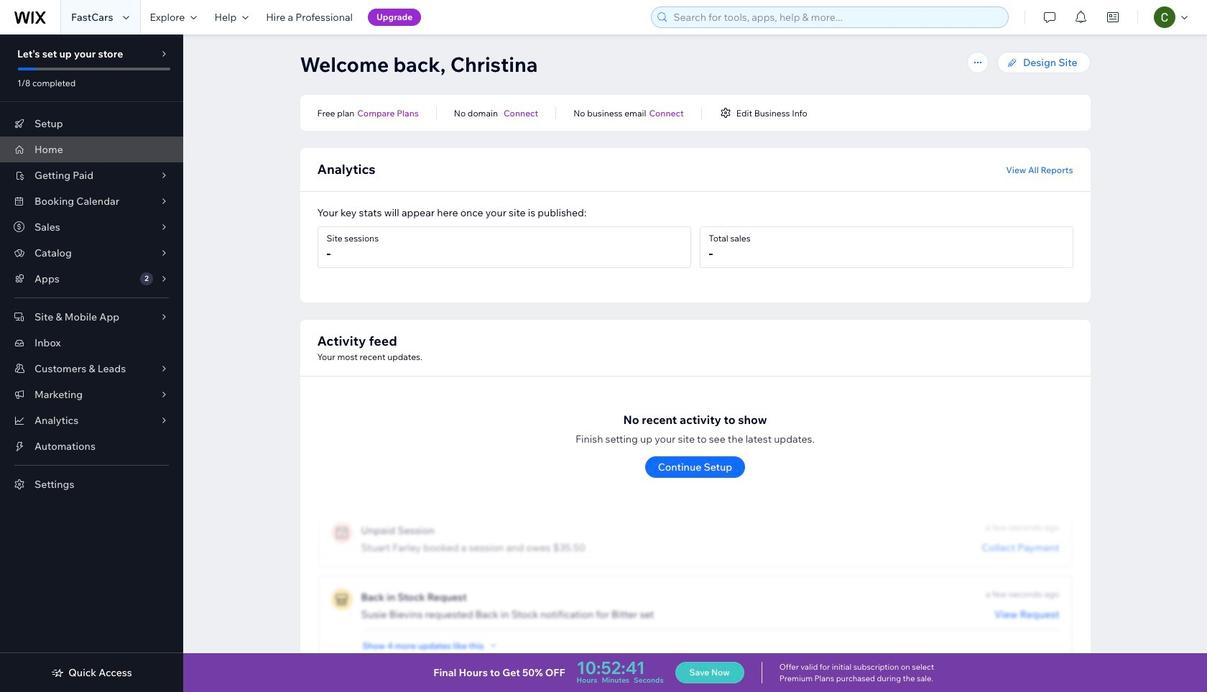 Task type: vqa. For each thing, say whether or not it's contained in the screenshot.
your
no



Task type: describe. For each thing, give the bounding box(es) containing it.
Search for tools, apps, help & more... field
[[669, 7, 1004, 27]]



Task type: locate. For each thing, give the bounding box(es) containing it.
sidebar element
[[0, 35, 183, 692]]



